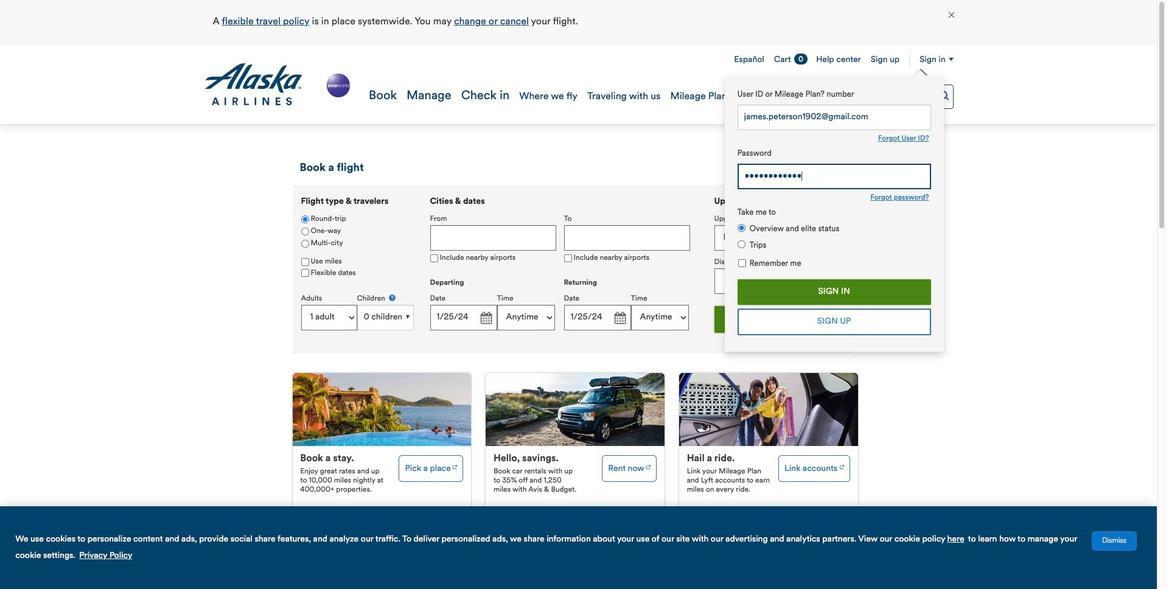 Task type: describe. For each thing, give the bounding box(es) containing it.
some kids opening a door image
[[679, 373, 858, 446]]

1 open datepicker image from the left
[[477, 310, 494, 327]]

photo of a hotel with a swimming pool and palm trees image
[[293, 373, 471, 446]]

0 horizontal spatial group
[[293, 185, 422, 347]]

cookieconsent dialog
[[0, 507, 1158, 589]]

photo of an suv driving towards a mountain image
[[486, 373, 665, 446]]

menu inside header nav bar navigation
[[725, 69, 944, 352]]

book a stay image
[[453, 461, 458, 471]]

Search text field
[[841, 85, 954, 109]]

option group inside group
[[301, 214, 414, 250]]



Task type: locate. For each thing, give the bounding box(es) containing it.
0 horizontal spatial open datepicker image
[[477, 310, 494, 327]]

alaska airlines logo image
[[204, 63, 303, 106]]

1 horizontal spatial option group
[[738, 223, 931, 253]]

None password field
[[738, 164, 931, 189]]

open datepicker image
[[477, 310, 494, 327], [611, 310, 628, 327]]

0 horizontal spatial option group
[[301, 214, 414, 250]]

menu
[[725, 69, 944, 352]]

rent now image
[[647, 461, 651, 471]]

2   radio from the top
[[301, 240, 309, 248]]

1 horizontal spatial group
[[430, 197, 698, 342]]

header nav bar navigation
[[0, 45, 1158, 352]]

none password field inside header nav bar navigation
[[738, 164, 931, 189]]

  radio
[[301, 215, 309, 223], [301, 240, 309, 248]]

1   radio from the top
[[301, 215, 309, 223]]

option group
[[301, 214, 414, 250], [738, 223, 931, 253]]

1 vertical spatial   radio
[[301, 240, 309, 248]]

  radio inside group
[[301, 228, 309, 235]]

group
[[293, 185, 422, 347], [430, 197, 698, 342], [715, 214, 843, 294]]

option group inside menu
[[738, 223, 931, 253]]

None submit
[[715, 306, 843, 333]]

2 open datepicker image from the left
[[611, 310, 628, 327]]

  radio
[[738, 224, 746, 232], [301, 228, 309, 235], [738, 240, 746, 248]]

book rides image
[[840, 461, 844, 471]]

None checkbox
[[430, 254, 438, 262]]

None text field
[[738, 105, 931, 130], [715, 268, 843, 294], [738, 105, 931, 130], [715, 268, 843, 294]]

0 vertical spatial   radio
[[301, 215, 309, 223]]

None text field
[[430, 225, 556, 251], [564, 225, 690, 251], [430, 305, 497, 331], [564, 305, 631, 331], [430, 225, 556, 251], [564, 225, 690, 251], [430, 305, 497, 331], [564, 305, 631, 331]]

  checkbox
[[301, 258, 309, 266]]

search button image
[[939, 90, 950, 100]]

None checkbox
[[564, 254, 572, 262], [738, 259, 746, 267], [301, 269, 309, 277], [564, 254, 572, 262], [738, 259, 746, 267], [301, 269, 309, 277]]

1 horizontal spatial open datepicker image
[[611, 310, 628, 327]]

2 horizontal spatial group
[[715, 214, 843, 294]]

oneworld logo image
[[324, 72, 353, 100]]



Task type: vqa. For each thing, say whether or not it's contained in the screenshot.
'Book' link
no



